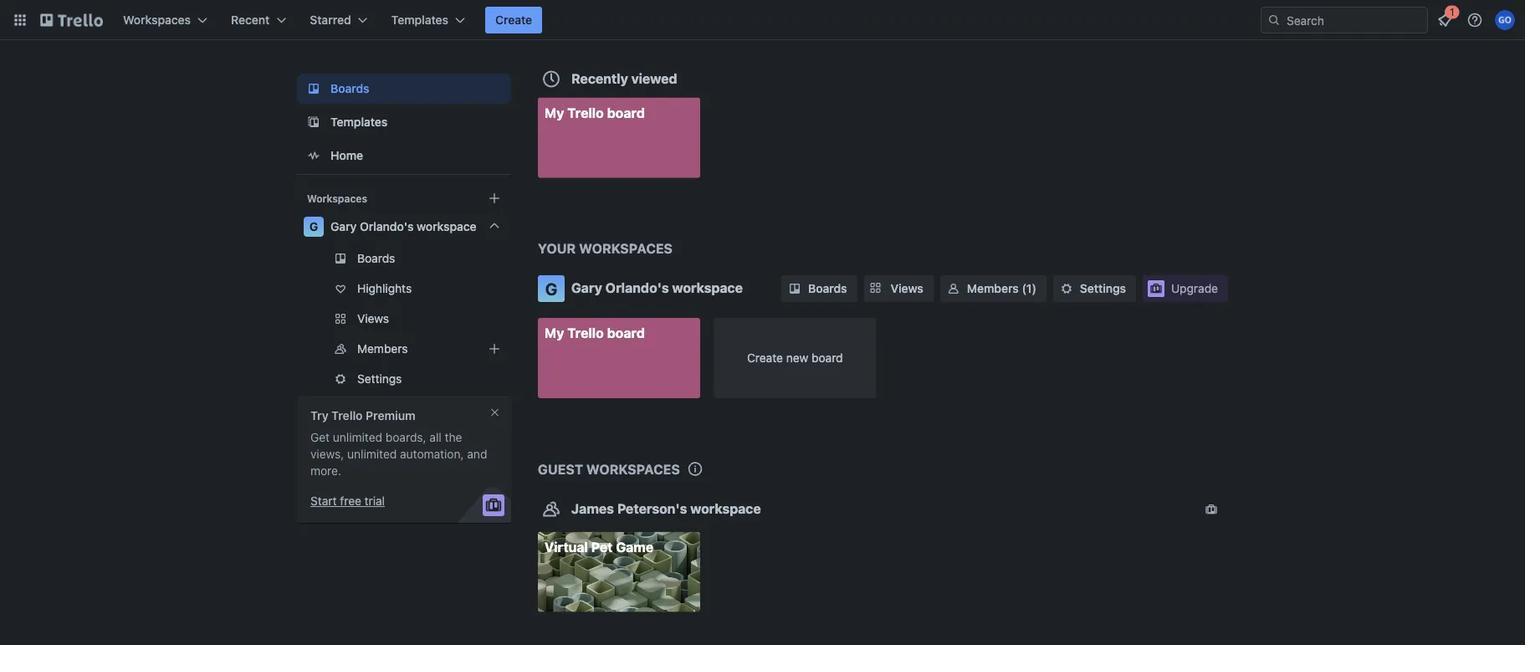 Task type: locate. For each thing, give the bounding box(es) containing it.
recently
[[571, 70, 628, 86]]

members inside the members link
[[357, 342, 408, 356]]

0 vertical spatial my
[[545, 105, 564, 120]]

members (1)
[[967, 282, 1037, 295]]

highlights link
[[297, 275, 511, 302]]

1 horizontal spatial views link
[[864, 275, 934, 302]]

members down the highlights
[[357, 342, 408, 356]]

workspaces for orlando's
[[579, 241, 673, 256]]

0 horizontal spatial views
[[357, 312, 389, 325]]

gary orlando's workspace down your workspaces
[[571, 280, 743, 296]]

0 vertical spatial workspaces
[[123, 13, 191, 27]]

workspace
[[417, 220, 477, 233], [672, 280, 743, 296], [690, 500, 761, 516]]

pet
[[591, 539, 613, 555]]

0 horizontal spatial sm image
[[787, 280, 803, 297]]

0 horizontal spatial members
[[357, 342, 408, 356]]

free
[[340, 494, 361, 508]]

boards for highlights
[[357, 251, 395, 265]]

1 sm image from the left
[[787, 280, 803, 297]]

views link up the members link
[[297, 305, 511, 332]]

0 vertical spatial workspace
[[417, 220, 477, 233]]

0 vertical spatial templates
[[391, 13, 448, 27]]

1 vertical spatial views link
[[297, 305, 511, 332]]

boards link for highlights
[[297, 245, 511, 272]]

virtual pet game
[[545, 539, 654, 555]]

0 horizontal spatial create
[[495, 13, 532, 27]]

1 horizontal spatial settings link
[[1053, 275, 1136, 302]]

boards link up highlights link
[[297, 245, 511, 272]]

guest
[[538, 461, 583, 477]]

1 horizontal spatial views
[[891, 282, 924, 295]]

1 my trello board link from the top
[[538, 97, 700, 178]]

1 horizontal spatial workspaces
[[307, 192, 367, 204]]

unlimited
[[333, 430, 382, 444], [347, 447, 397, 461]]

1 horizontal spatial gary
[[571, 280, 602, 296]]

board
[[607, 105, 645, 120], [607, 325, 645, 341], [812, 351, 843, 365]]

0 vertical spatial workspaces
[[579, 241, 673, 256]]

james peterson's workspace
[[571, 500, 761, 516]]

g
[[309, 220, 318, 233], [545, 279, 557, 298]]

views,
[[310, 447, 344, 461]]

settings up premium
[[357, 372, 402, 386]]

0 horizontal spatial g
[[309, 220, 318, 233]]

members for members
[[357, 342, 408, 356]]

my trello board link
[[538, 97, 700, 178], [538, 318, 700, 398]]

1 vertical spatial board
[[607, 325, 645, 341]]

gary down home
[[331, 220, 357, 233]]

0 vertical spatial settings link
[[1053, 275, 1136, 302]]

templates right 'starred' dropdown button
[[391, 13, 448, 27]]

0 vertical spatial trello
[[567, 105, 604, 120]]

0 horizontal spatial orlando's
[[360, 220, 414, 233]]

1 vertical spatial my
[[545, 325, 564, 341]]

orlando's up the highlights
[[360, 220, 414, 233]]

templates link
[[297, 107, 511, 137]]

0 horizontal spatial views link
[[297, 305, 511, 332]]

peterson's
[[617, 500, 687, 516]]

board for second my trello board link from the bottom of the page
[[607, 105, 645, 120]]

0 horizontal spatial templates
[[331, 115, 388, 129]]

sm image
[[945, 280, 962, 297]]

0 vertical spatial board
[[607, 105, 645, 120]]

my
[[545, 105, 564, 120], [545, 325, 564, 341]]

g down home image
[[309, 220, 318, 233]]

boards
[[331, 82, 369, 95], [357, 251, 395, 265], [808, 282, 847, 295]]

board image
[[304, 79, 324, 99]]

starred
[[310, 13, 351, 27]]

create for create
[[495, 13, 532, 27]]

templates
[[391, 13, 448, 27], [331, 115, 388, 129]]

1 vertical spatial my trello board
[[545, 325, 645, 341]]

sm image up create new board
[[787, 280, 803, 297]]

recent
[[231, 13, 270, 27]]

settings
[[1080, 282, 1126, 295], [357, 372, 402, 386]]

recently viewed
[[571, 70, 677, 86]]

views link
[[864, 275, 934, 302], [297, 305, 511, 332]]

virtual pet game link
[[538, 532, 700, 612]]

board for 1st my trello board link from the bottom of the page
[[607, 325, 645, 341]]

0 horizontal spatial gary
[[331, 220, 357, 233]]

1 horizontal spatial templates
[[391, 13, 448, 27]]

more.
[[310, 464, 341, 478]]

1 vertical spatial settings
[[357, 372, 402, 386]]

this workspace has premium. image
[[1203, 501, 1220, 518]]

primary element
[[0, 0, 1525, 40]]

boards up new
[[808, 282, 847, 295]]

1 vertical spatial templates
[[331, 115, 388, 129]]

boards link up templates link
[[297, 74, 511, 104]]

2 sm image from the left
[[1058, 280, 1075, 297]]

0 vertical spatial create
[[495, 13, 532, 27]]

1 vertical spatial boards
[[357, 251, 395, 265]]

members
[[967, 282, 1019, 295], [357, 342, 408, 356]]

settings link
[[1053, 275, 1136, 302], [297, 366, 511, 392]]

gary orlando's workspace
[[331, 220, 477, 233], [571, 280, 743, 296]]

1 horizontal spatial gary orlando's workspace
[[571, 280, 743, 296]]

1 vertical spatial members
[[357, 342, 408, 356]]

2 vertical spatial boards
[[808, 282, 847, 295]]

views for the left views link
[[357, 312, 389, 325]]

boards link up new
[[781, 275, 857, 302]]

g down your
[[545, 279, 557, 298]]

0 horizontal spatial gary orlando's workspace
[[331, 220, 477, 233]]

1 notification image
[[1435, 10, 1455, 30]]

upgrade
[[1171, 282, 1218, 295]]

settings link right (1)
[[1053, 275, 1136, 302]]

workspaces
[[579, 241, 673, 256], [586, 461, 680, 477]]

workspaces up peterson's
[[586, 461, 680, 477]]

1 horizontal spatial members
[[967, 282, 1019, 295]]

boards up the highlights
[[357, 251, 395, 265]]

1 vertical spatial settings link
[[297, 366, 511, 392]]

1 my trello board from the top
[[545, 105, 645, 120]]

2 vertical spatial boards link
[[781, 275, 857, 302]]

create
[[495, 13, 532, 27], [747, 351, 783, 365]]

orlando's
[[360, 220, 414, 233], [606, 280, 669, 296]]

orlando's down your workspaces
[[606, 280, 669, 296]]

templates up home
[[331, 115, 388, 129]]

boards link for views
[[781, 275, 857, 302]]

views left sm image
[[891, 282, 924, 295]]

workspaces right your
[[579, 241, 673, 256]]

boards right board image
[[331, 82, 369, 95]]

0 vertical spatial my trello board link
[[538, 97, 700, 178]]

create inside button
[[495, 13, 532, 27]]

templates inside popup button
[[391, 13, 448, 27]]

0 vertical spatial members
[[967, 282, 1019, 295]]

1 vertical spatial create
[[747, 351, 783, 365]]

boards link
[[297, 74, 511, 104], [297, 245, 511, 272], [781, 275, 857, 302]]

trello
[[567, 105, 604, 120], [567, 325, 604, 341], [332, 409, 363, 423]]

2 vertical spatial trello
[[332, 409, 363, 423]]

my trello board
[[545, 105, 645, 120], [545, 325, 645, 341]]

james
[[571, 500, 614, 516]]

sm image
[[787, 280, 803, 297], [1058, 280, 1075, 297]]

views
[[891, 282, 924, 295], [357, 312, 389, 325]]

open information menu image
[[1467, 12, 1483, 28]]

gary orlando's workspace up highlights link
[[331, 220, 477, 233]]

1 vertical spatial orlando's
[[606, 280, 669, 296]]

1 my from the top
[[545, 105, 564, 120]]

1 vertical spatial boards link
[[297, 245, 511, 272]]

0 vertical spatial boards
[[331, 82, 369, 95]]

0 vertical spatial unlimited
[[333, 430, 382, 444]]

0 vertical spatial my trello board
[[545, 105, 645, 120]]

gary down your workspaces
[[571, 280, 602, 296]]

unlimited up views,
[[333, 430, 382, 444]]

workspaces
[[123, 13, 191, 27], [307, 192, 367, 204]]

1 horizontal spatial settings
[[1080, 282, 1126, 295]]

0 horizontal spatial workspaces
[[123, 13, 191, 27]]

2 vertical spatial workspace
[[690, 500, 761, 516]]

2 my from the top
[[545, 325, 564, 341]]

2 my trello board from the top
[[545, 325, 645, 341]]

sm image inside boards link
[[787, 280, 803, 297]]

1 horizontal spatial sm image
[[1058, 280, 1075, 297]]

0 vertical spatial views
[[891, 282, 924, 295]]

0 horizontal spatial settings
[[357, 372, 402, 386]]

trial
[[365, 494, 385, 508]]

settings link down the members link
[[297, 366, 511, 392]]

gary
[[331, 220, 357, 233], [571, 280, 602, 296]]

views down the highlights
[[357, 312, 389, 325]]

1 horizontal spatial create
[[747, 351, 783, 365]]

0 vertical spatial g
[[309, 220, 318, 233]]

sm image right (1)
[[1058, 280, 1075, 297]]

members left (1)
[[967, 282, 1019, 295]]

settings right (1)
[[1080, 282, 1126, 295]]

1 vertical spatial workspace
[[672, 280, 743, 296]]

unlimited down boards,
[[347, 447, 397, 461]]

1 vertical spatial views
[[357, 312, 389, 325]]

1 vertical spatial g
[[545, 279, 557, 298]]

1 vertical spatial my trello board link
[[538, 318, 700, 398]]

0 horizontal spatial settings link
[[297, 366, 511, 392]]

members for members (1)
[[967, 282, 1019, 295]]

1 vertical spatial workspaces
[[586, 461, 680, 477]]

recent button
[[221, 7, 296, 33]]

views link left sm image
[[864, 275, 934, 302]]

1 vertical spatial trello
[[567, 325, 604, 341]]



Task type: describe. For each thing, give the bounding box(es) containing it.
search image
[[1268, 13, 1281, 27]]

game
[[616, 539, 654, 555]]

1 vertical spatial gary
[[571, 280, 602, 296]]

new
[[786, 351, 808, 365]]

boards for views
[[808, 282, 847, 295]]

upgrade button
[[1143, 275, 1228, 302]]

and
[[467, 447, 487, 461]]

try
[[310, 409, 329, 423]]

2 my trello board link from the top
[[538, 318, 700, 398]]

home link
[[297, 141, 511, 171]]

my trello board for second my trello board link from the bottom of the page
[[545, 105, 645, 120]]

premium
[[366, 409, 416, 423]]

template board image
[[304, 112, 324, 132]]

automation,
[[400, 447, 464, 461]]

home image
[[304, 146, 324, 166]]

create new board
[[747, 351, 843, 365]]

boards,
[[386, 430, 426, 444]]

guest workspaces
[[538, 461, 680, 477]]

workspaces button
[[113, 7, 218, 33]]

your
[[538, 241, 576, 256]]

back to home image
[[40, 7, 103, 33]]

start free trial
[[310, 494, 385, 508]]

trello inside try trello premium get unlimited boards, all the views, unlimited automation, and more.
[[332, 409, 363, 423]]

my for second my trello board link from the bottom of the page
[[545, 105, 564, 120]]

gary orlando (garyorlando) image
[[1495, 10, 1515, 30]]

get
[[310, 430, 330, 444]]

workspace for your workspaces
[[672, 280, 743, 296]]

0 vertical spatial boards link
[[297, 74, 511, 104]]

templates button
[[381, 7, 475, 33]]

starred button
[[300, 7, 378, 33]]

(1)
[[1022, 282, 1037, 295]]

virtual
[[545, 539, 588, 555]]

members link
[[297, 336, 511, 362]]

your workspaces
[[538, 241, 673, 256]]

start free trial button
[[310, 493, 385, 510]]

my for 1st my trello board link from the bottom of the page
[[545, 325, 564, 341]]

workspace for guest workspaces
[[690, 500, 761, 516]]

Search field
[[1281, 8, 1427, 33]]

0 vertical spatial gary
[[331, 220, 357, 233]]

1 vertical spatial workspaces
[[307, 192, 367, 204]]

1 horizontal spatial orlando's
[[606, 280, 669, 296]]

views for views link to the top
[[891, 282, 924, 295]]

the
[[445, 430, 462, 444]]

trello for 1st my trello board link from the bottom of the page
[[567, 325, 604, 341]]

workspaces inside popup button
[[123, 13, 191, 27]]

add image
[[484, 339, 505, 359]]

1 horizontal spatial g
[[545, 279, 557, 298]]

0 vertical spatial settings
[[1080, 282, 1126, 295]]

trello for second my trello board link from the bottom of the page
[[567, 105, 604, 120]]

workspaces for peterson's
[[586, 461, 680, 477]]

my trello board for 1st my trello board link from the bottom of the page
[[545, 325, 645, 341]]

all
[[430, 430, 442, 444]]

templates inside templates link
[[331, 115, 388, 129]]

0 vertical spatial views link
[[864, 275, 934, 302]]

create a workspace image
[[484, 188, 505, 208]]

try trello premium get unlimited boards, all the views, unlimited automation, and more.
[[310, 409, 487, 478]]

1 vertical spatial gary orlando's workspace
[[571, 280, 743, 296]]

0 vertical spatial gary orlando's workspace
[[331, 220, 477, 233]]

create button
[[485, 7, 542, 33]]

2 vertical spatial board
[[812, 351, 843, 365]]

sm image for settings
[[1058, 280, 1075, 297]]

create for create new board
[[747, 351, 783, 365]]

start
[[310, 494, 337, 508]]

1 vertical spatial unlimited
[[347, 447, 397, 461]]

sm image for boards
[[787, 280, 803, 297]]

viewed
[[631, 70, 677, 86]]

highlights
[[357, 282, 412, 295]]

0 vertical spatial orlando's
[[360, 220, 414, 233]]

home
[[331, 149, 363, 162]]



Task type: vqa. For each thing, say whether or not it's contained in the screenshot.
the rightmost Views Link
yes



